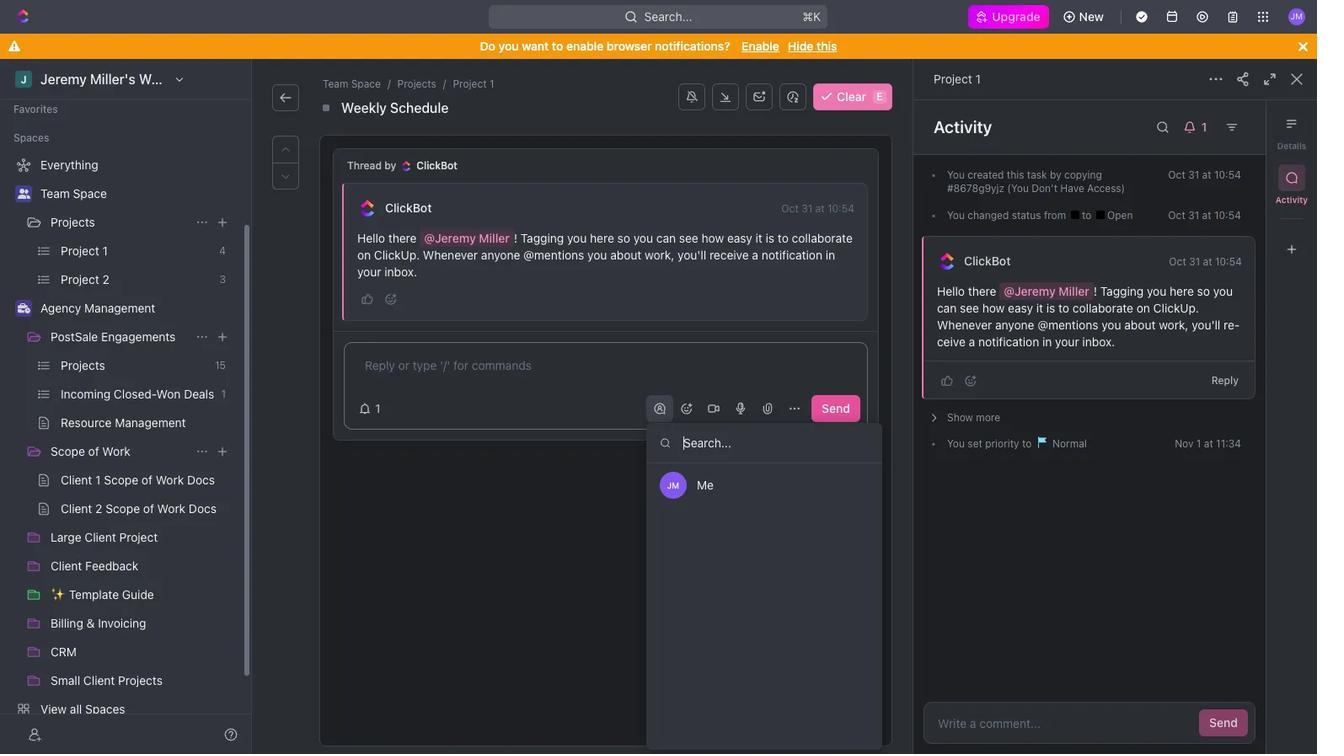 Task type: vqa. For each thing, say whether or not it's contained in the screenshot.
James Peterson'S Workspace, , element
no



Task type: locate. For each thing, give the bounding box(es) containing it.
oct
[[1168, 169, 1185, 181], [781, 202, 799, 215], [1168, 209, 1185, 222], [1169, 255, 1186, 268]]

tree
[[7, 152, 236, 752]]

0 horizontal spatial inbox.
[[384, 265, 417, 279]]

1 horizontal spatial tagging
[[1100, 284, 1144, 298]]

31
[[1188, 169, 1199, 181], [801, 202, 813, 215], [1188, 209, 1199, 222], [1189, 255, 1200, 268]]

nov 1 at 11:34
[[1175, 437, 1241, 450]]

1 you from the top
[[947, 169, 965, 181]]

1 vertical spatial !
[[1094, 284, 1097, 298]]

1 horizontal spatial project 1 link
[[934, 72, 981, 86]]

anyone
[[481, 248, 520, 262], [995, 318, 1034, 332]]

how inside ! tagging you here so you can see how easy it is to collaborate on clickup. whenever anyone @mentions you about work, you'll receive a notification in your inbox.
[[702, 231, 724, 245]]

at for set priority to
[[1204, 437, 1213, 450]]

team up weekly
[[323, 78, 348, 90]]

tree containing team space
[[7, 152, 236, 752]]

/ up 'schedule'
[[443, 78, 446, 90]]

activity down project 1 at the top right of page
[[934, 117, 992, 137]]

whenever for a
[[423, 248, 478, 262]]

so inside ! tagging you here so you can see how easy it is to collaborate on clickup. whenever anyone @mentions you about work, you'll receive a notification in your inbox.
[[617, 231, 630, 245]]

!
[[514, 231, 517, 245], [1094, 284, 1097, 298]]

1 horizontal spatial /
[[443, 78, 446, 90]]

in
[[826, 248, 835, 262], [1042, 335, 1052, 349]]

changed
[[968, 209, 1009, 222]]

1 horizontal spatial about
[[1124, 318, 1156, 332]]

you'll inside ! tagging you here so you can see how easy it is to collaborate on clickup. whenever anyone @mentions you about work, you'll receive a notification in your inbox.
[[678, 248, 706, 262]]

1 horizontal spatial here
[[1170, 284, 1194, 298]]

1 vertical spatial tagging
[[1100, 284, 1144, 298]]

1
[[975, 72, 981, 86], [490, 78, 494, 90], [375, 401, 381, 415], [1196, 437, 1201, 450]]

0 vertical spatial can
[[656, 231, 676, 245]]

whenever inside ! tagging you here so you can see how easy it is to collaborate on clickup. whenever anyone @mentions you about work, you'll receive a notification in your inbox.
[[423, 248, 478, 262]]

hello there inside task sidebar content section
[[937, 284, 1000, 298]]

1 vertical spatial hello there
[[937, 284, 1000, 298]]

1 vertical spatial here
[[1170, 284, 1194, 298]]

see for a
[[679, 231, 698, 245]]

1 button
[[351, 395, 391, 422]]

easy inside ! tagging you here so you can see how easy it is to collaborate on clickup. whenever anyone @mentions you about work, you'll re ceive a notification in your inbox.
[[1008, 301, 1033, 315]]

clickbot button
[[384, 201, 433, 216]]

do you want to enable browser notifications? enable hide this
[[480, 39, 837, 53]]

you up #8678g9yjz
[[947, 169, 965, 181]]

jm
[[667, 480, 679, 490]]

whenever
[[423, 248, 478, 262], [937, 318, 992, 332]]

oct 31 at 10:54
[[1168, 169, 1241, 181], [781, 202, 854, 215], [1168, 209, 1241, 222], [1169, 255, 1242, 268]]

it inside ! tagging you here so you can see how easy it is to collaborate on clickup. whenever anyone @mentions you about work, you'll receive a notification in your inbox.
[[755, 231, 762, 245]]

0 horizontal spatial project
[[453, 78, 487, 90]]

1 vertical spatial whenever
[[937, 318, 992, 332]]

projects
[[397, 78, 436, 90], [51, 215, 95, 229]]

! inside ! tagging you here so you can see how easy it is to collaborate on clickup. whenever anyone @mentions you about work, you'll re ceive a notification in your inbox.
[[1094, 284, 1097, 298]]

hello there down 'clickbot' button
[[357, 231, 420, 245]]

0 vertical spatial @mentions
[[523, 248, 584, 262]]

1 vertical spatial you'll
[[1192, 318, 1220, 332]]

project down upgrade link
[[934, 72, 972, 86]]

team right 'user group' image
[[40, 186, 70, 201]]

@mentions inside ! tagging you here so you can see how easy it is to collaborate on clickup. whenever anyone @mentions you about work, you'll receive a notification in your inbox.
[[523, 248, 584, 262]]

on inside ! tagging you here so you can see how easy it is to collaborate on clickup. whenever anyone @mentions you about work, you'll re ceive a notification in your inbox.
[[1137, 301, 1150, 315]]

easy inside ! tagging you here so you can see how easy it is to collaborate on clickup. whenever anyone @mentions you about work, you'll receive a notification in your inbox.
[[727, 231, 752, 245]]

! for a
[[514, 231, 517, 245]]

0 horizontal spatial projects
[[51, 215, 95, 229]]

projects up 'schedule'
[[397, 78, 436, 90]]

tagging
[[521, 231, 564, 245], [1100, 284, 1144, 298]]

2 vertical spatial clickbot
[[964, 254, 1011, 268]]

user group image
[[17, 189, 30, 199]]

team
[[323, 78, 348, 90], [40, 186, 70, 201]]

see
[[679, 231, 698, 245], [960, 301, 979, 315]]

0 horizontal spatial so
[[617, 231, 630, 245]]

easy up the ceive
[[1008, 301, 1033, 315]]

send button inside task sidebar content section
[[1199, 709, 1248, 736]]

how
[[702, 231, 724, 245], [982, 301, 1005, 315]]

project 1 link down upgrade link
[[934, 72, 981, 86]]

team inside 'link'
[[40, 186, 70, 201]]

scope of work link
[[51, 438, 189, 465]]

about inside ! tagging you here so you can see how easy it is to collaborate on clickup. whenever anyone @mentions you about work, you'll receive a notification in your inbox.
[[610, 248, 642, 262]]

0 vertical spatial team
[[323, 78, 348, 90]]

notifications?
[[655, 39, 730, 53]]

0 vertical spatial whenever
[[423, 248, 478, 262]]

1 horizontal spatial work,
[[1159, 318, 1188, 332]]

clickup. inside ! tagging you here so you can see how easy it is to collaborate on clickup. whenever anyone @mentions you about work, you'll re ceive a notification in your inbox.
[[1153, 301, 1199, 315]]

easy
[[727, 231, 752, 245], [1008, 301, 1033, 315]]

0 horizontal spatial see
[[679, 231, 698, 245]]

hello inside task sidebar content section
[[937, 284, 965, 298]]

hello there down changed
[[937, 284, 1000, 298]]

1 horizontal spatial you'll
[[1192, 318, 1220, 332]]

you'll left receive
[[678, 248, 706, 262]]

1 horizontal spatial this
[[1007, 169, 1024, 181]]

1 horizontal spatial space
[[351, 78, 381, 90]]

here inside ! tagging you here so you can see how easy it is to collaborate on clickup. whenever anyone @mentions you about work, you'll receive a notification in your inbox.
[[590, 231, 614, 245]]

you for changed status from
[[947, 209, 965, 222]]

ceive
[[937, 318, 1240, 349]]

projects link
[[394, 76, 440, 93], [51, 209, 189, 236]]

how inside ! tagging you here so you can see how easy it is to collaborate on clickup. whenever anyone @mentions you about work, you'll re ceive a notification in your inbox.
[[982, 301, 1005, 315]]

you left changed
[[947, 209, 965, 222]]

can for ceive
[[937, 301, 957, 315]]

you left set
[[947, 437, 965, 450]]

project
[[934, 72, 972, 86], [453, 78, 487, 90]]

1 vertical spatial projects link
[[51, 209, 189, 236]]

clickbot down changed
[[964, 254, 1011, 268]]

it inside ! tagging you here so you can see how easy it is to collaborate on clickup. whenever anyone @mentions you about work, you'll re ceive a notification in your inbox.
[[1036, 301, 1043, 315]]

0 vertical spatial see
[[679, 231, 698, 245]]

projects down 'team space'
[[51, 215, 95, 229]]

1 horizontal spatial collaborate
[[1073, 301, 1133, 315]]

collaborate for a
[[792, 231, 853, 245]]

10:54
[[1214, 169, 1241, 181], [827, 202, 854, 215], [1214, 209, 1241, 222], [1215, 255, 1242, 268]]

you
[[947, 169, 965, 181], [947, 209, 965, 222], [947, 437, 965, 450]]

space
[[351, 78, 381, 90], [73, 186, 107, 201]]

1 horizontal spatial can
[[937, 301, 957, 315]]

! for ceive
[[1094, 284, 1097, 298]]

you'll
[[678, 248, 706, 262], [1192, 318, 1220, 332]]

whenever inside ! tagging you here so you can see how easy it is to collaborate on clickup. whenever anyone @mentions you about work, you'll re ceive a notification in your inbox.
[[937, 318, 992, 332]]

1 vertical spatial a
[[969, 335, 975, 349]]

inbox. inside ! tagging you here so you can see how easy it is to collaborate on clickup. whenever anyone @mentions you about work, you'll receive a notification in your inbox.
[[384, 265, 417, 279]]

activity
[[934, 117, 992, 137], [1276, 195, 1308, 205]]

space inside 'link'
[[73, 186, 107, 201]]

clickup. for a
[[374, 248, 420, 262]]

0 vertical spatial projects
[[397, 78, 436, 90]]

about for ceive
[[1124, 318, 1156, 332]]

0 horizontal spatial can
[[656, 231, 676, 245]]

1 vertical spatial it
[[1036, 301, 1043, 315]]

/
[[388, 78, 391, 90], [443, 78, 446, 90]]

0 horizontal spatial collaborate
[[792, 231, 853, 245]]

1 vertical spatial clickup.
[[1153, 301, 1199, 315]]

on for a
[[357, 248, 371, 262]]

0 horizontal spatial a
[[752, 248, 758, 262]]

0 vertical spatial here
[[590, 231, 614, 245]]

task sidebar navigation tab list
[[1273, 110, 1310, 263]]

how for ceive
[[982, 301, 1005, 315]]

0 vertical spatial space
[[351, 78, 381, 90]]

about inside ! tagging you here so you can see how easy it is to collaborate on clickup. whenever anyone @mentions you about work, you'll re ceive a notification in your inbox.
[[1124, 318, 1156, 332]]

team for team space
[[40, 186, 70, 201]]

by
[[384, 159, 396, 172], [1050, 169, 1061, 181]]

can inside ! tagging you here so you can see how easy it is to collaborate on clickup. whenever anyone @mentions you about work, you'll receive a notification in your inbox.
[[656, 231, 676, 245]]

activity down details
[[1276, 195, 1308, 205]]

don't
[[1032, 182, 1057, 195]]

a
[[752, 248, 758, 262], [969, 335, 975, 349]]

by up don't
[[1050, 169, 1061, 181]]

11:34
[[1216, 437, 1241, 450]]

want
[[522, 39, 549, 53]]

you
[[498, 39, 519, 53], [567, 231, 587, 245], [633, 231, 653, 245], [587, 248, 607, 262], [1147, 284, 1166, 298], [1213, 284, 1233, 298], [1102, 318, 1121, 332]]

0 horizontal spatial notification
[[762, 248, 822, 262]]

0 vertical spatial hello there
[[357, 231, 420, 245]]

thread by
[[347, 159, 396, 172]]

from
[[1044, 209, 1066, 222]]

by right thread
[[384, 159, 396, 172]]

a inside ! tagging you here so you can see how easy it is to collaborate on clickup. whenever anyone @mentions you about work, you'll re ceive a notification in your inbox.
[[969, 335, 975, 349]]

0 horizontal spatial space
[[73, 186, 107, 201]]

can
[[656, 231, 676, 245], [937, 301, 957, 315]]

see inside ! tagging you here so you can see how easy it is to collaborate on clickup. whenever anyone @mentions you about work, you'll receive a notification in your inbox.
[[679, 231, 698, 245]]

1 vertical spatial notification
[[978, 335, 1039, 349]]

0 horizontal spatial your
[[357, 265, 381, 279]]

new button
[[1055, 3, 1114, 30]]

2 you from the top
[[947, 209, 965, 222]]

0 vertical spatial on
[[357, 248, 371, 262]]

tagging inside ! tagging you here so you can see how easy it is to collaborate on clickup. whenever anyone @mentions you about work, you'll receive a notification in your inbox.
[[521, 231, 564, 245]]

clear
[[837, 89, 866, 104]]

work, left re
[[1159, 318, 1188, 332]]

0 horizontal spatial hello
[[357, 231, 385, 245]]

there down changed
[[968, 284, 996, 298]]

work, left receive
[[645, 248, 674, 262]]

is inside ! tagging you here so you can see how easy it is to collaborate on clickup. whenever anyone @mentions you about work, you'll re ceive a notification in your inbox.
[[1046, 301, 1055, 315]]

0 vertical spatial you'll
[[678, 248, 706, 262]]

you inside you created this task by copying #8678g9yjz (you don't have access)
[[947, 169, 965, 181]]

sidebar navigation
[[0, 59, 252, 754]]

0 vertical spatial !
[[514, 231, 517, 245]]

@mentions inside ! tagging you here so you can see how easy it is to collaborate on clickup. whenever anyone @mentions you about work, you'll re ceive a notification in your inbox.
[[1038, 318, 1098, 332]]

clickbot down thread by
[[385, 201, 432, 215]]

collaborate inside ! tagging you here so you can see how easy it is to collaborate on clickup. whenever anyone @mentions you about work, you'll re ceive a notification in your inbox.
[[1073, 301, 1133, 315]]

1 horizontal spatial anyone
[[995, 318, 1034, 332]]

0 horizontal spatial send
[[822, 401, 850, 415]]

on
[[357, 248, 371, 262], [1137, 301, 1150, 315]]

0 vertical spatial anyone
[[481, 248, 520, 262]]

0 horizontal spatial project 1 link
[[450, 76, 498, 93]]

0 vertical spatial how
[[702, 231, 724, 245]]

postsale
[[51, 329, 98, 344]]

1 horizontal spatial your
[[1055, 335, 1079, 349]]

to
[[552, 39, 563, 53], [1082, 209, 1094, 222], [778, 231, 789, 245], [1058, 301, 1069, 315], [1022, 437, 1032, 450]]

1 horizontal spatial by
[[1050, 169, 1061, 181]]

here for a
[[590, 231, 614, 245]]

1 vertical spatial your
[[1055, 335, 1079, 349]]

send button
[[812, 395, 860, 422], [1199, 709, 1248, 736]]

your
[[357, 265, 381, 279], [1055, 335, 1079, 349]]

1 horizontal spatial whenever
[[937, 318, 992, 332]]

so inside ! tagging you here so you can see how easy it is to collaborate on clickup. whenever anyone @mentions you about work, you'll re ceive a notification in your inbox.
[[1197, 284, 1210, 298]]

upgrade link
[[968, 5, 1049, 29]]

clickup. inside ! tagging you here so you can see how easy it is to collaborate on clickup. whenever anyone @mentions you about work, you'll receive a notification in your inbox.
[[374, 248, 420, 262]]

collaborate inside ! tagging you here so you can see how easy it is to collaborate on clickup. whenever anyone @mentions you about work, you'll receive a notification in your inbox.
[[792, 231, 853, 245]]

1 horizontal spatial so
[[1197, 284, 1210, 298]]

0 vertical spatial hello
[[357, 231, 385, 245]]

collaborate for ceive
[[1073, 301, 1133, 315]]

work, inside ! tagging you here so you can see how easy it is to collaborate on clickup. whenever anyone @mentions you about work, you'll receive a notification in your inbox.
[[645, 248, 674, 262]]

1 vertical spatial activity
[[1276, 195, 1308, 205]]

this
[[817, 39, 837, 53], [1007, 169, 1024, 181]]

there inside task sidebar content section
[[968, 284, 996, 298]]

work, inside ! tagging you here so you can see how easy it is to collaborate on clickup. whenever anyone @mentions you about work, you'll re ceive a notification in your inbox.
[[1159, 318, 1188, 332]]

your inside ! tagging you here so you can see how easy it is to collaborate on clickup. whenever anyone @mentions you about work, you'll receive a notification in your inbox.
[[357, 265, 381, 279]]

this right hide
[[817, 39, 837, 53]]

1 vertical spatial anyone
[[995, 318, 1034, 332]]

so for ceive
[[1197, 284, 1210, 298]]

1 vertical spatial inbox.
[[1082, 335, 1115, 349]]

space up weekly
[[351, 78, 381, 90]]

there down 'clickbot' button
[[388, 231, 417, 245]]

inbox. inside ! tagging you here so you can see how easy it is to collaborate on clickup. whenever anyone @mentions you about work, you'll re ceive a notification in your inbox.
[[1082, 335, 1115, 349]]

1 vertical spatial work,
[[1159, 318, 1188, 332]]

0 vertical spatial this
[[817, 39, 837, 53]]

do
[[480, 39, 495, 53]]

a inside ! tagging you here so you can see how easy it is to collaborate on clickup. whenever anyone @mentions you about work, you'll receive a notification in your inbox.
[[752, 248, 758, 262]]

is
[[766, 231, 774, 245], [1046, 301, 1055, 315]]

0 horizontal spatial hello there
[[357, 231, 420, 245]]

there
[[388, 231, 417, 245], [968, 284, 996, 298]]

0 horizontal spatial easy
[[727, 231, 752, 245]]

1 vertical spatial in
[[1042, 335, 1052, 349]]

space right 'user group' image
[[73, 186, 107, 201]]

1 vertical spatial team space link
[[40, 180, 233, 207]]

anyone inside ! tagging you here so you can see how easy it is to collaborate on clickup. whenever anyone @mentions you about work, you'll receive a notification in your inbox.
[[481, 248, 520, 262]]

project down do
[[453, 78, 487, 90]]

0 horizontal spatial team space link
[[40, 180, 233, 207]]

2 vertical spatial you
[[947, 437, 965, 450]]

1 horizontal spatial projects link
[[394, 76, 440, 93]]

so
[[617, 231, 630, 245], [1197, 284, 1210, 298]]

you'll left re
[[1192, 318, 1220, 332]]

clickup.
[[374, 248, 420, 262], [1153, 301, 1199, 315]]

scope
[[51, 444, 85, 458]]

1 vertical spatial is
[[1046, 301, 1055, 315]]

projects link up 'schedule'
[[394, 76, 440, 93]]

tagging inside ! tagging you here so you can see how easy it is to collaborate on clickup. whenever anyone @mentions you about work, you'll re ceive a notification in your inbox.
[[1100, 284, 1144, 298]]

1 vertical spatial there
[[968, 284, 996, 298]]

projects link down 'team space'
[[51, 209, 189, 236]]

0 vertical spatial activity
[[934, 117, 992, 137]]

is inside ! tagging you here so you can see how easy it is to collaborate on clickup. whenever anyone @mentions you about work, you'll receive a notification in your inbox.
[[766, 231, 774, 245]]

on inside ! tagging you here so you can see how easy it is to collaborate on clickup. whenever anyone @mentions you about work, you'll receive a notification in your inbox.
[[357, 248, 371, 262]]

this up '(you'
[[1007, 169, 1024, 181]]

it for a
[[755, 231, 762, 245]]

can for a
[[656, 231, 676, 245]]

1 vertical spatial you
[[947, 209, 965, 222]]

management
[[84, 301, 155, 315]]

here
[[590, 231, 614, 245], [1170, 284, 1194, 298]]

clickbot up 'clickbot' button
[[416, 159, 457, 172]]

send
[[822, 401, 850, 415], [1209, 715, 1238, 730]]

hello there for a
[[357, 231, 420, 245]]

1 horizontal spatial send
[[1209, 715, 1238, 730]]

easy up receive
[[727, 231, 752, 245]]

3 you from the top
[[947, 437, 965, 450]]

here inside ! tagging you here so you can see how easy it is to collaborate on clickup. whenever anyone @mentions you about work, you'll re ceive a notification in your inbox.
[[1170, 284, 1194, 298]]

@mentions
[[523, 248, 584, 262], [1038, 318, 1098, 332]]

agency management
[[40, 301, 155, 315]]

0 horizontal spatial is
[[766, 231, 774, 245]]

! inside ! tagging you here so you can see how easy it is to collaborate on clickup. whenever anyone @mentions you about work, you'll receive a notification in your inbox.
[[514, 231, 517, 245]]

@mentions for ceive
[[1038, 318, 1098, 332]]

1 horizontal spatial easy
[[1008, 301, 1033, 315]]

1 horizontal spatial notification
[[978, 335, 1039, 349]]

0 vertical spatial send button
[[812, 395, 860, 422]]

clickbot inside button
[[385, 201, 432, 215]]

you'll inside ! tagging you here so you can see how easy it is to collaborate on clickup. whenever anyone @mentions you about work, you'll re ceive a notification in your inbox.
[[1192, 318, 1220, 332]]

see inside ! tagging you here so you can see how easy it is to collaborate on clickup. whenever anyone @mentions you about work, you'll re ceive a notification in your inbox.
[[960, 301, 979, 315]]

at for changed status from
[[1202, 209, 1211, 222]]

/ up weekly schedule on the left of the page
[[388, 78, 391, 90]]

0 vertical spatial work,
[[645, 248, 674, 262]]

work,
[[645, 248, 674, 262], [1159, 318, 1188, 332]]

1 horizontal spatial team space link
[[319, 76, 384, 93]]

0 vertical spatial clickup.
[[374, 248, 420, 262]]

1 vertical spatial so
[[1197, 284, 1210, 298]]

1 vertical spatial space
[[73, 186, 107, 201]]

collaborate
[[792, 231, 853, 245], [1073, 301, 1133, 315]]

can inside ! tagging you here so you can see how easy it is to collaborate on clickup. whenever anyone @mentions you about work, you'll re ceive a notification in your inbox.
[[937, 301, 957, 315]]

project 1 link down do
[[450, 76, 498, 93]]

1 vertical spatial on
[[1137, 301, 1150, 315]]

1 horizontal spatial hello
[[937, 284, 965, 298]]

new
[[1079, 9, 1104, 24]]

easy for a
[[727, 231, 752, 245]]

anyone inside ! tagging you here so you can see how easy it is to collaborate on clickup. whenever anyone @mentions you about work, you'll re ceive a notification in your inbox.
[[995, 318, 1034, 332]]

0 horizontal spatial !
[[514, 231, 517, 245]]

1 horizontal spatial team
[[323, 78, 348, 90]]

0 horizontal spatial @mentions
[[523, 248, 584, 262]]

is for a
[[766, 231, 774, 245]]

0 vertical spatial about
[[610, 248, 642, 262]]

0 horizontal spatial about
[[610, 248, 642, 262]]

1 horizontal spatial inbox.
[[1082, 335, 1115, 349]]

1 vertical spatial easy
[[1008, 301, 1033, 315]]

0 horizontal spatial on
[[357, 248, 371, 262]]

1 horizontal spatial in
[[1042, 335, 1052, 349]]

0 horizontal spatial anyone
[[481, 248, 520, 262]]

at
[[1202, 169, 1211, 181], [815, 202, 825, 215], [1202, 209, 1211, 222], [1203, 255, 1212, 268], [1204, 437, 1213, 450]]

inbox.
[[384, 265, 417, 279], [1082, 335, 1115, 349]]

0 vertical spatial so
[[617, 231, 630, 245]]

#8678g9yjz
[[947, 182, 1004, 195]]

1 horizontal spatial @mentions
[[1038, 318, 1098, 332]]

hello for a
[[357, 231, 385, 245]]



Task type: describe. For each thing, give the bounding box(es) containing it.
⌘k
[[803, 9, 821, 24]]

0 horizontal spatial projects link
[[51, 209, 189, 236]]

you for set priority to
[[947, 437, 965, 450]]

enable
[[566, 39, 604, 53]]

set
[[968, 437, 982, 450]]

tagging for ceive
[[1100, 284, 1144, 298]]

favorites button
[[7, 99, 65, 120]]

open
[[1104, 209, 1133, 222]]

tagging for a
[[521, 231, 564, 245]]

0 horizontal spatial by
[[384, 159, 396, 172]]

space for team space
[[73, 186, 107, 201]]

about for a
[[610, 248, 642, 262]]

team space
[[40, 186, 107, 201]]

copying
[[1064, 169, 1102, 181]]

clickbot inside task sidebar content section
[[964, 254, 1011, 268]]

thread
[[347, 159, 382, 172]]

favorites
[[13, 103, 58, 115]]

hide
[[788, 39, 813, 53]]

notification inside ! tagging you here so you can see how easy it is to collaborate on clickup. whenever anyone @mentions you about work, you'll receive a notification in your inbox.
[[762, 248, 822, 262]]

it for ceive
[[1036, 301, 1043, 315]]

set priority to
[[965, 437, 1034, 450]]

here for ceive
[[1170, 284, 1194, 298]]

business time image
[[17, 303, 30, 313]]

so for a
[[617, 231, 630, 245]]

re
[[1224, 318, 1240, 332]]

whenever for ceive
[[937, 318, 992, 332]]

activity inside task sidebar content section
[[934, 117, 992, 137]]

search...
[[645, 9, 693, 24]]

scope of work
[[51, 444, 131, 458]]

there for a
[[388, 231, 417, 245]]

e
[[877, 90, 883, 103]]

task sidebar content section
[[913, 100, 1266, 754]]

browser
[[607, 39, 652, 53]]

@mentions for a
[[523, 248, 584, 262]]

nov
[[1175, 437, 1194, 450]]

schedule
[[390, 100, 449, 115]]

project 1
[[934, 72, 981, 86]]

spaces
[[13, 131, 49, 144]]

changed status from
[[965, 209, 1069, 222]]

there for ceive
[[968, 284, 996, 298]]

created
[[968, 169, 1004, 181]]

! tagging you here so you can see how easy it is to collaborate on clickup. whenever anyone @mentions you about work, you'll receive a notification in your inbox.
[[357, 231, 856, 279]]

this inside you created this task by copying #8678g9yjz (you don't have access)
[[1007, 169, 1024, 181]]

1 horizontal spatial project
[[934, 72, 972, 86]]

on for ceive
[[1137, 301, 1150, 315]]

anyone for ceive
[[995, 318, 1034, 332]]

priority
[[985, 437, 1019, 450]]

reply
[[1211, 374, 1239, 386]]

is for ceive
[[1046, 301, 1055, 315]]

enable
[[742, 39, 779, 53]]

space for team space / projects / project 1
[[351, 78, 381, 90]]

! tagging you here so you can see how easy it is to collaborate on clickup. whenever anyone @mentions you about work, you'll re ceive a notification in your inbox.
[[937, 284, 1240, 349]]

weekly schedule link
[[338, 98, 452, 118]]

you'll for ceive
[[1192, 318, 1220, 332]]

work
[[102, 444, 131, 458]]

receive
[[709, 248, 749, 262]]

clickup. for ceive
[[1153, 301, 1199, 315]]

1 / from the left
[[388, 78, 391, 90]]

0 vertical spatial send
[[822, 401, 850, 415]]

1 horizontal spatial projects
[[397, 78, 436, 90]]

tree inside sidebar navigation
[[7, 152, 236, 752]]

0 horizontal spatial send button
[[812, 395, 860, 422]]

at for created this task by copying
[[1202, 169, 1211, 181]]

me
[[697, 478, 714, 492]]

hello for ceive
[[937, 284, 965, 298]]

upgrade
[[992, 9, 1040, 24]]

details
[[1277, 141, 1306, 151]]

1 inside task sidebar content section
[[1196, 437, 1201, 450]]

team space / projects / project 1
[[323, 78, 494, 90]]

in inside ! tagging you here so you can see how easy it is to collaborate on clickup. whenever anyone @mentions you about work, you'll re ceive a notification in your inbox.
[[1042, 335, 1052, 349]]

easy for ceive
[[1008, 301, 1033, 315]]

in inside ! tagging you here so you can see how easy it is to collaborate on clickup. whenever anyone @mentions you about work, you'll receive a notification in your inbox.
[[826, 248, 835, 262]]

1 inside button
[[375, 401, 381, 415]]

agency management link
[[40, 295, 233, 322]]

reply button
[[1205, 370, 1245, 391]]

weekly
[[341, 100, 387, 115]]

work, for a
[[645, 248, 674, 262]]

agency
[[40, 301, 81, 315]]

access)
[[1087, 182, 1125, 195]]

you created this task by copying #8678g9yjz (you don't have access)
[[947, 169, 1125, 195]]

hello there for ceive
[[937, 284, 1000, 298]]

status
[[1012, 209, 1041, 222]]

0 vertical spatial clickbot
[[416, 159, 457, 172]]

postsale engagements
[[51, 329, 176, 344]]

how for a
[[702, 231, 724, 245]]

notification inside ! tagging you here so you can see how easy it is to collaborate on clickup. whenever anyone @mentions you about work, you'll re ceive a notification in your inbox.
[[978, 335, 1039, 349]]

by inside you created this task by copying #8678g9yjz (you don't have access)
[[1050, 169, 1061, 181]]

weekly schedule
[[341, 100, 449, 115]]

have
[[1060, 182, 1084, 195]]

2 / from the left
[[443, 78, 446, 90]]

engagements
[[101, 329, 176, 344]]

your inside ! tagging you here so you can see how easy it is to collaborate on clickup. whenever anyone @mentions you about work, you'll re ceive a notification in your inbox.
[[1055, 335, 1079, 349]]

normal
[[1050, 437, 1087, 450]]

send inside task sidebar content section
[[1209, 715, 1238, 730]]

Search... text field
[[646, 423, 882, 463]]

see for ceive
[[960, 301, 979, 315]]

team space link inside sidebar navigation
[[40, 180, 233, 207]]

to inside ! tagging you here so you can see how easy it is to collaborate on clickup. whenever anyone @mentions you about work, you'll receive a notification in your inbox.
[[778, 231, 789, 245]]

of
[[88, 444, 99, 458]]

team for team space / projects / project 1
[[323, 78, 348, 90]]

to inside ! tagging you here so you can see how easy it is to collaborate on clickup. whenever anyone @mentions you about work, you'll re ceive a notification in your inbox.
[[1058, 301, 1069, 315]]

anyone for a
[[481, 248, 520, 262]]

projects inside sidebar navigation
[[51, 215, 95, 229]]

work, for ceive
[[1159, 318, 1188, 332]]

postsale engagements link
[[51, 324, 189, 351]]

task
[[1027, 169, 1047, 181]]

(you
[[1007, 182, 1029, 195]]

you'll for a
[[678, 248, 706, 262]]

activity inside task sidebar navigation tab list
[[1276, 195, 1308, 205]]



